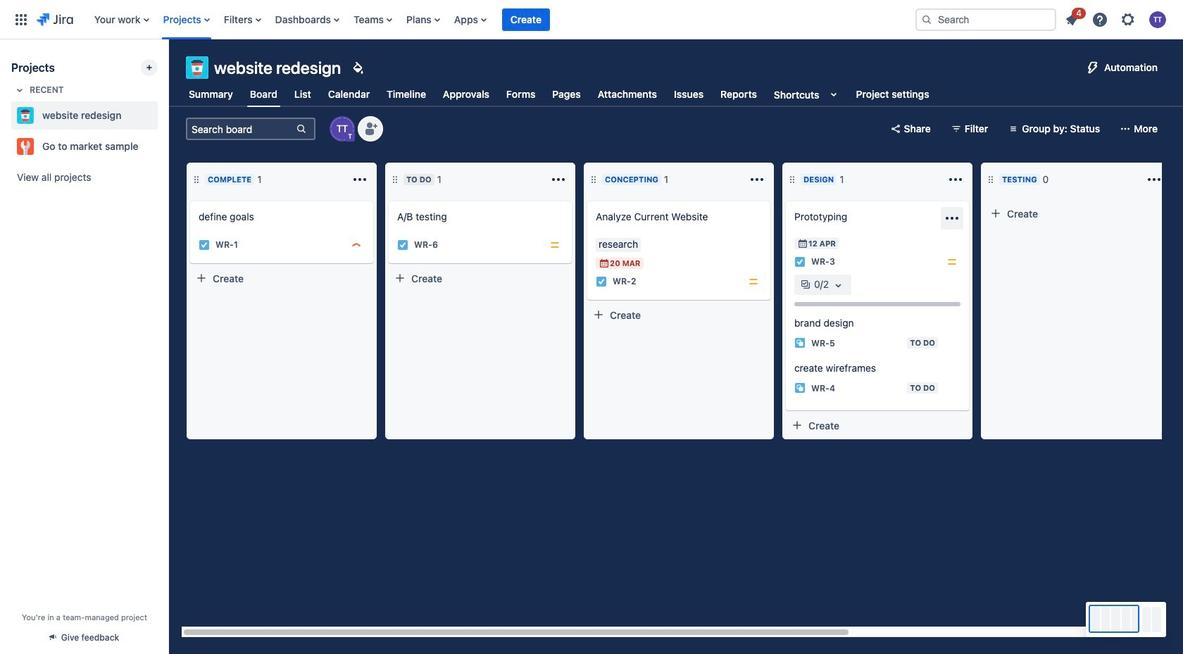 Task type: describe. For each thing, give the bounding box(es) containing it.
collapse recent projects image
[[11, 82, 28, 99]]

sidebar navigation image
[[154, 56, 185, 85]]

2 column actions menu image from the left
[[1146, 171, 1163, 188]]

task image
[[199, 239, 210, 251]]

medium image
[[748, 276, 759, 287]]

create image for 2nd column actions menu icon
[[579, 192, 596, 208]]

set project background image
[[350, 59, 366, 76]]

1 create image from the left
[[380, 192, 397, 208]]

create image for third column actions menu icon from right
[[182, 192, 199, 208]]

1 column actions menu image from the left
[[550, 171, 567, 188]]

list item inside list
[[1059, 5, 1086, 31]]

high image
[[351, 239, 362, 251]]

1 column actions menu image from the left
[[351, 171, 368, 188]]

search image
[[921, 14, 933, 25]]

primary element
[[8, 0, 904, 39]]

3 column actions menu image from the left
[[947, 171, 964, 188]]

medium image for task image to the top
[[549, 239, 561, 251]]

add to starred image
[[154, 138, 170, 155]]

medium image for task image associated with 1st column actions menu icon from the right
[[947, 256, 958, 268]]

settings image
[[1120, 11, 1137, 28]]

create project image
[[144, 62, 155, 73]]

your profile and settings image
[[1150, 11, 1166, 28]]

2 column actions menu image from the left
[[749, 171, 766, 188]]

task image for 1st column actions menu icon from the right
[[795, 256, 806, 268]]

automation image
[[1085, 59, 1102, 76]]

add to starred image
[[154, 107, 170, 124]]

task image for 2nd column actions menu icon
[[596, 276, 607, 287]]



Task type: vqa. For each thing, say whether or not it's contained in the screenshot.
Help Image at the top of the page
yes



Task type: locate. For each thing, give the bounding box(es) containing it.
banner
[[0, 0, 1183, 39]]

jira image
[[37, 11, 73, 28], [37, 11, 73, 28]]

2 create image from the left
[[579, 192, 596, 208]]

list item
[[502, 0, 550, 39], [1059, 5, 1086, 31]]

0 horizontal spatial medium image
[[549, 239, 561, 251]]

create image
[[380, 192, 397, 208], [778, 192, 795, 208]]

2 vertical spatial task image
[[596, 276, 607, 287]]

1 horizontal spatial list
[[1059, 5, 1175, 32]]

due date: 12 april 2024 image
[[797, 238, 809, 249], [797, 238, 809, 249]]

due date: 20 march 2024 image
[[599, 258, 610, 269]]

2 horizontal spatial task image
[[795, 256, 806, 268]]

0 horizontal spatial create image
[[182, 192, 199, 208]]

1 horizontal spatial create image
[[579, 192, 596, 208]]

help image
[[1092, 11, 1109, 28]]

hide subtasks image
[[830, 277, 847, 294]]

Search field
[[916, 8, 1057, 31]]

1 vertical spatial medium image
[[947, 256, 958, 268]]

1 horizontal spatial medium image
[[947, 256, 958, 268]]

list
[[87, 0, 904, 39], [1059, 5, 1175, 32]]

2 horizontal spatial column actions menu image
[[947, 171, 964, 188]]

0 horizontal spatial list
[[87, 0, 904, 39]]

task image
[[397, 239, 409, 251], [795, 256, 806, 268], [596, 276, 607, 287]]

sub task image
[[795, 338, 806, 349]]

due date: 20 march 2024 image
[[599, 258, 610, 269]]

1 create image from the left
[[182, 192, 199, 208]]

appswitcher icon image
[[13, 11, 30, 28]]

0 horizontal spatial column actions menu image
[[550, 171, 567, 188]]

tab list
[[177, 82, 941, 107]]

collapse image
[[1123, 171, 1140, 188]]

1 horizontal spatial task image
[[596, 276, 607, 287]]

column actions menu image
[[550, 171, 567, 188], [1146, 171, 1163, 188]]

1 horizontal spatial create image
[[778, 192, 795, 208]]

create image
[[182, 192, 199, 208], [579, 192, 596, 208]]

0 horizontal spatial column actions menu image
[[351, 171, 368, 188]]

notifications image
[[1064, 11, 1080, 28]]

sub task image
[[795, 383, 806, 394]]

0 horizontal spatial create image
[[380, 192, 397, 208]]

1 vertical spatial task image
[[795, 256, 806, 268]]

column actions menu image
[[351, 171, 368, 188], [749, 171, 766, 188], [947, 171, 964, 188]]

2 create image from the left
[[778, 192, 795, 208]]

0 horizontal spatial list item
[[502, 0, 550, 39]]

card actions menu image
[[944, 210, 961, 227]]

None search field
[[916, 8, 1057, 31]]

add people image
[[362, 120, 379, 137]]

medium image
[[549, 239, 561, 251], [947, 256, 958, 268]]

1 horizontal spatial list item
[[1059, 5, 1086, 31]]

0 vertical spatial task image
[[397, 239, 409, 251]]

1 horizontal spatial column actions menu image
[[1146, 171, 1163, 188]]

Search board text field
[[187, 119, 294, 139]]

0 horizontal spatial task image
[[397, 239, 409, 251]]

1 horizontal spatial column actions menu image
[[749, 171, 766, 188]]

0 vertical spatial medium image
[[549, 239, 561, 251]]



